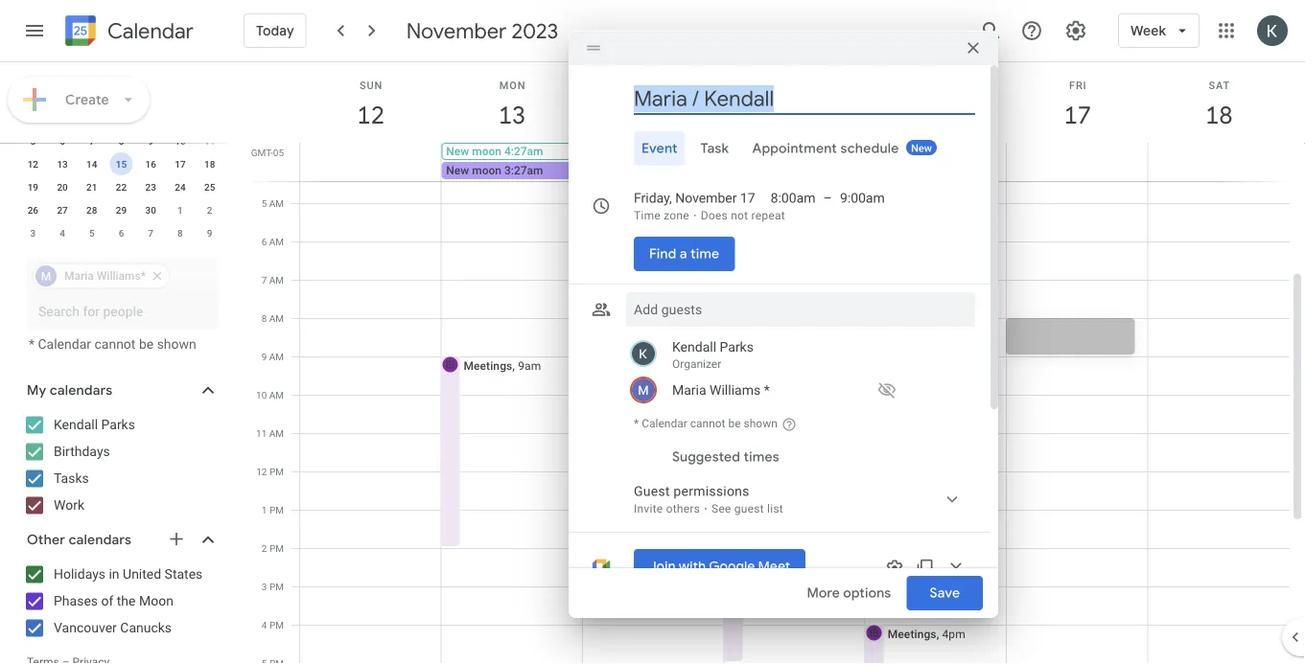 Task type: vqa. For each thing, say whether or not it's contained in the screenshot.


Task type: locate. For each thing, give the bounding box(es) containing it.
be
[[139, 336, 154, 352], [728, 417, 741, 430]]

cannot
[[94, 336, 136, 352], [690, 417, 725, 430]]

12 up 19
[[27, 158, 38, 169]]

kendall parks, organizer tree item
[[626, 335, 975, 375]]

0 vertical spatial 5
[[261, 198, 267, 209]]

0 vertical spatial moon
[[472, 145, 501, 158]]

permissions
[[674, 484, 749, 500]]

0 vertical spatial calendars
[[50, 382, 112, 399]]

9 up "10"
[[261, 351, 267, 362]]

am for 5 am
[[269, 198, 284, 209]]

0 vertical spatial 1
[[177, 204, 183, 215]]

parks for kendall parks
[[101, 417, 135, 432]]

to element
[[823, 189, 832, 208]]

meetings left 10am
[[605, 397, 654, 411]]

22
[[116, 181, 127, 192]]

1 vertical spatial *
[[764, 382, 770, 398]]

pm up 4 pm
[[269, 581, 284, 593]]

1 horizontal spatial 17
[[740, 190, 755, 206]]

1 for 1
[[177, 204, 183, 215]]

7 inside row
[[148, 227, 153, 238]]

1 vertical spatial 2
[[262, 543, 267, 554]]

1 vertical spatial * calendar cannot be shown
[[634, 417, 777, 430]]

4 for 4
[[60, 227, 65, 238]]

7 down 30 element
[[148, 227, 153, 238]]

row containing 3
[[18, 221, 224, 244]]

6 down 5 am
[[261, 236, 267, 247]]

6 inside 'december 6' element
[[119, 227, 124, 238]]

0 vertical spatial 2
[[207, 204, 212, 215]]

5 inside grid
[[261, 198, 267, 209]]

21 element
[[80, 175, 103, 198]]

0 vertical spatial november
[[406, 17, 507, 44]]

0 vertical spatial 18
[[1204, 99, 1231, 131]]

1 vertical spatial calendar
[[38, 336, 91, 352]]

meetings left 9am
[[464, 359, 512, 373]]

2
[[207, 204, 212, 215], [262, 543, 267, 554]]

5 for 5
[[89, 227, 95, 238]]

1 vertical spatial 7
[[261, 274, 267, 286]]

maria williams *
[[672, 382, 770, 398]]

cell
[[300, 12, 441, 664], [440, 12, 583, 664], [582, 12, 724, 664], [722, 12, 866, 664], [864, 12, 1007, 664], [1006, 12, 1148, 664], [1148, 12, 1290, 664], [18, 129, 48, 152], [48, 129, 77, 152], [77, 129, 107, 152], [107, 129, 136, 152], [136, 129, 165, 152], [165, 129, 195, 152], [195, 129, 224, 152], [300, 143, 441, 181], [441, 143, 583, 181], [583, 143, 724, 181], [724, 143, 865, 181], [865, 143, 1006, 181], [1006, 143, 1147, 181], [1147, 143, 1289, 181]]

13 element
[[51, 152, 74, 175]]

4 inside row
[[60, 227, 65, 238]]

meet
[[758, 558, 790, 575]]

pm down 1 pm
[[269, 543, 284, 554]]

meetings , 8am
[[888, 321, 965, 334]]

5 inside row
[[89, 227, 95, 238]]

new down new moon 4:27am button
[[446, 164, 469, 177]]

5 for 5 am
[[261, 198, 267, 209]]

12 element
[[21, 152, 44, 175]]

see
[[711, 502, 731, 516]]

27
[[57, 204, 68, 215]]

1 horizontal spatial 6
[[261, 236, 267, 247]]

8 down december 1 element
[[177, 227, 183, 238]]

9 down 'december 2' element
[[207, 227, 212, 238]]

1 vertical spatial november
[[675, 190, 737, 206]]

parks inside kendall parks organizer
[[720, 339, 754, 355]]

0 vertical spatial parks
[[720, 339, 754, 355]]

parks inside my calendars list
[[101, 417, 135, 432]]

1 horizontal spatial parks
[[720, 339, 754, 355]]

1 horizontal spatial 9
[[261, 351, 267, 362]]

23 element
[[139, 175, 162, 198]]

guests invited to this event. tree
[[626, 335, 975, 406]]

tasks
[[54, 470, 89, 486]]

kendall up birthdays
[[54, 417, 98, 432]]

main drawer image
[[23, 19, 46, 42]]

6 am from the top
[[269, 389, 284, 401]]

0 horizontal spatial 8
[[177, 227, 183, 238]]

meetings left the 4pm in the right bottom of the page
[[888, 628, 936, 641]]

week button
[[1118, 8, 1200, 54]]

zone
[[664, 209, 689, 222]]

am up 6 am
[[269, 198, 284, 209]]

2 down 25 element
[[207, 204, 212, 215]]

0 horizontal spatial be
[[139, 336, 154, 352]]

8 inside "element"
[[177, 227, 183, 238]]

new moon 4:27am new moon 3:27am
[[446, 145, 543, 177]]

vancouver
[[54, 620, 117, 636]]

pm down 3 pm at bottom left
[[269, 619, 284, 631]]

, left "2pm"
[[795, 551, 798, 564]]

kendall for kendall parks
[[54, 417, 98, 432]]

am for 6 am
[[269, 236, 284, 247]]

1 horizontal spatial 13
[[497, 99, 525, 131]]

new moon 4:27am button
[[441, 143, 571, 160]]

25 element
[[198, 175, 221, 198]]

28 element
[[80, 198, 103, 221]]

1 vertical spatial 4
[[262, 619, 267, 631]]

1 horizontal spatial shown
[[744, 417, 777, 430]]

kendall parks organizer
[[672, 339, 754, 371]]

0 horizontal spatial 17
[[175, 158, 186, 169]]

1 horizontal spatial 8
[[261, 313, 267, 324]]

november up does
[[675, 190, 737, 206]]

1 pm from the top
[[269, 466, 284, 478]]

1 horizontal spatial *
[[634, 417, 639, 430]]

tab list
[[584, 131, 975, 166]]

2 inside row
[[207, 204, 212, 215]]

1 up december 8 "element"
[[177, 204, 183, 215]]

calendar up my calendars in the left bottom of the page
[[38, 336, 91, 352]]

0 horizontal spatial cannot
[[94, 336, 136, 352]]

, left 10am
[[654, 397, 656, 411]]

canucks
[[120, 620, 172, 636]]

5 down 28 element
[[89, 227, 95, 238]]

1 vertical spatial 12
[[27, 158, 38, 169]]

0 vertical spatial 3
[[30, 227, 36, 238]]

am
[[269, 198, 284, 209], [269, 236, 284, 247], [269, 274, 284, 286], [269, 313, 284, 324], [269, 351, 284, 362], [269, 389, 284, 401], [269, 428, 284, 439]]

8 down 7 am
[[261, 313, 267, 324]]

am right "10"
[[269, 389, 284, 401]]

1 vertical spatial parks
[[101, 417, 135, 432]]

meetings , 4pm
[[888, 628, 965, 641]]

2 horizontal spatial 17
[[1063, 99, 1090, 131]]

list
[[767, 502, 783, 516]]

pm for 3 pm
[[269, 581, 284, 593]]

0 horizontal spatial 6
[[119, 227, 124, 238]]

2 down 1 pm
[[262, 543, 267, 554]]

grid
[[245, 12, 1305, 664]]

new element
[[906, 140, 937, 155]]

row group
[[18, 106, 224, 244]]

20 element
[[51, 175, 74, 198]]

0 vertical spatial calendar
[[107, 18, 194, 45]]

show schedule of maria williams image
[[872, 375, 902, 406]]

1 horizontal spatial 2
[[262, 543, 267, 554]]

cannot up suggested
[[690, 417, 725, 430]]

calendar
[[107, 18, 194, 45], [38, 336, 91, 352], [642, 417, 687, 430]]

calendars up in
[[69, 531, 131, 548]]

17 up 24
[[175, 158, 186, 169]]

17 up 'does not repeat'
[[740, 190, 755, 206]]

*
[[29, 336, 35, 352], [764, 382, 770, 398], [634, 417, 639, 430]]

google
[[709, 558, 755, 575]]

calendars up kendall parks on the left of the page
[[50, 382, 112, 399]]

appointment
[[752, 140, 837, 157]]

am down "8 am"
[[269, 351, 284, 362]]

1 moon from the top
[[472, 145, 501, 158]]

kendall
[[672, 339, 716, 355], [54, 417, 98, 432]]

moon
[[472, 145, 501, 158], [472, 164, 501, 177]]

1 horizontal spatial 4
[[262, 619, 267, 631]]

0 vertical spatial be
[[139, 336, 154, 352]]

1 horizontal spatial 12
[[256, 466, 267, 478]]

9 inside grid
[[261, 351, 267, 362]]

2 new from the top
[[446, 164, 469, 177]]

1 vertical spatial calendars
[[69, 531, 131, 548]]

cannot down search for people text box
[[94, 336, 136, 352]]

17 down fri at the top right of the page
[[1063, 99, 1090, 131]]

18 down sat
[[1204, 99, 1231, 131]]

1 inside december 1 element
[[177, 204, 183, 215]]

moon up new moon 3:27am button
[[472, 145, 501, 158]]

time zone
[[634, 209, 689, 222]]

mon 13
[[497, 79, 526, 131]]

november up mon
[[406, 17, 507, 44]]

21
[[86, 181, 97, 192]]

0 vertical spatial shown
[[157, 336, 196, 352]]

pm up 2 pm
[[269, 504, 284, 516]]

1 am from the top
[[269, 198, 284, 209]]

12 down "sun"
[[356, 99, 383, 131]]

am down 6 am
[[269, 274, 284, 286]]

1 horizontal spatial 1
[[262, 504, 267, 516]]

, left the 8am
[[936, 321, 939, 334]]

grid containing 12
[[245, 12, 1305, 664]]

24 element
[[169, 175, 192, 198]]

1 vertical spatial 17
[[175, 158, 186, 169]]

support image
[[1020, 19, 1043, 42]]

0 vertical spatial cannot
[[94, 336, 136, 352]]

8:00am – 9:00am
[[771, 190, 885, 206]]

1 horizontal spatial 3
[[262, 581, 267, 593]]

am for 8 am
[[269, 313, 284, 324]]

5 am
[[261, 198, 284, 209]]

meetings left "2pm"
[[746, 551, 795, 564]]

event button
[[634, 131, 685, 166]]

calendar up create
[[107, 18, 194, 45]]

3 down 26 element
[[30, 227, 36, 238]]

6 down '29' element
[[119, 227, 124, 238]]

december 4 element
[[51, 221, 74, 244]]

17
[[1063, 99, 1090, 131], [175, 158, 186, 169], [740, 190, 755, 206]]

3
[[30, 227, 36, 238], [262, 581, 267, 593]]

week
[[1131, 22, 1166, 39]]

1 vertical spatial 1
[[262, 504, 267, 516]]

3 up 4 pm
[[262, 581, 267, 593]]

am right 11
[[269, 428, 284, 439]]

1 vertical spatial 9
[[261, 351, 267, 362]]

meetings for meetings , 4pm
[[888, 628, 936, 641]]

2pm
[[801, 551, 824, 564]]

1 down 12 pm
[[262, 504, 267, 516]]

november 2023
[[406, 17, 558, 44]]

0 horizontal spatial *
[[29, 336, 35, 352]]

task button
[[693, 131, 737, 166]]

0 vertical spatial 4
[[60, 227, 65, 238]]

12 down 11
[[256, 466, 267, 478]]

05
[[273, 147, 284, 158]]

3 am from the top
[[269, 274, 284, 286]]

row
[[291, 12, 1290, 664], [18, 129, 224, 152], [291, 143, 1305, 181], [18, 152, 224, 175], [18, 175, 224, 198], [18, 198, 224, 221], [18, 221, 224, 244]]

0 horizontal spatial 5
[[89, 227, 95, 238]]

1 vertical spatial 18
[[204, 158, 215, 169]]

0 horizontal spatial 12
[[27, 158, 38, 169]]

cannot inside search box
[[94, 336, 136, 352]]

sat
[[1209, 79, 1230, 91]]

0 horizontal spatial kendall
[[54, 417, 98, 432]]

1 vertical spatial 3
[[262, 581, 267, 593]]

my calendars
[[27, 382, 112, 399]]

0 horizontal spatial 1
[[177, 204, 183, 215]]

new
[[446, 145, 469, 158], [446, 164, 469, 177]]

0 horizontal spatial parks
[[101, 417, 135, 432]]

* down "meetings , 10am"
[[634, 417, 639, 430]]

13
[[497, 99, 525, 131], [57, 158, 68, 169]]

not
[[731, 209, 748, 222]]

am for 7 am
[[269, 274, 284, 286]]

1 vertical spatial cannot
[[690, 417, 725, 430]]

4 inside grid
[[262, 619, 267, 631]]

be inside search box
[[139, 336, 154, 352]]

3 for 3 pm
[[262, 581, 267, 593]]

1 vertical spatial 5
[[89, 227, 95, 238]]

shown
[[157, 336, 196, 352], [744, 417, 777, 430]]

find a time
[[649, 245, 719, 263]]

* right williams
[[764, 382, 770, 398]]

0 horizontal spatial 7
[[148, 227, 153, 238]]

0 vertical spatial 8
[[177, 227, 183, 238]]

2 vertical spatial calendar
[[642, 417, 687, 430]]

10 am
[[256, 389, 284, 401]]

6 for 6
[[119, 227, 124, 238]]

9 for 9 am
[[261, 351, 267, 362]]

2 pm from the top
[[269, 504, 284, 516]]

1 vertical spatial new
[[446, 164, 469, 177]]

1 vertical spatial 8
[[261, 313, 267, 324]]

5 am from the top
[[269, 351, 284, 362]]

row containing meetings
[[291, 12, 1290, 664]]

18 up 25
[[204, 158, 215, 169]]

1 horizontal spatial kendall
[[672, 339, 716, 355]]

1 horizontal spatial 5
[[261, 198, 267, 209]]

december 7 element
[[139, 221, 162, 244]]

0 vertical spatial 17
[[1063, 99, 1090, 131]]

0 horizontal spatial 18
[[204, 158, 215, 169]]

27 element
[[51, 198, 74, 221]]

am down 5 am
[[269, 236, 284, 247]]

am for 10 am
[[269, 389, 284, 401]]

be down search for people text box
[[139, 336, 154, 352]]

9am
[[518, 359, 541, 373]]

0 horizontal spatial november
[[406, 17, 507, 44]]

new up new moon 3:27am button
[[446, 145, 469, 158]]

4 down the 27 element
[[60, 227, 65, 238]]

1 vertical spatial moon
[[472, 164, 501, 177]]

0 horizontal spatial 4
[[60, 227, 65, 238]]

other calendars
[[27, 531, 131, 548]]

5 pm from the top
[[269, 619, 284, 631]]

pm for 4 pm
[[269, 619, 284, 631]]

0 horizontal spatial 3
[[30, 227, 36, 238]]

shown inside * calendar cannot be shown search box
[[157, 336, 196, 352]]

2 horizontal spatial *
[[764, 382, 770, 398]]

guest
[[734, 502, 764, 516]]

13 inside mon 13
[[497, 99, 525, 131]]

7 up "8 am"
[[261, 274, 267, 286]]

cell containing new moon 4:27am
[[441, 143, 583, 181]]

11
[[256, 428, 267, 439]]

8 for 8 am
[[261, 313, 267, 324]]

0 horizontal spatial 9
[[207, 227, 212, 238]]

4 down 3 pm at bottom left
[[262, 619, 267, 631]]

4 pm from the top
[[269, 581, 284, 593]]

add other calendars image
[[167, 529, 186, 548]]

repeat
[[751, 209, 785, 222]]

* calendar cannot be shown inside search box
[[29, 336, 196, 352]]

guest
[[634, 484, 670, 500]]

2 am from the top
[[269, 236, 284, 247]]

0 vertical spatial kendall
[[672, 339, 716, 355]]

, left the 4pm in the right bottom of the page
[[936, 628, 939, 641]]

0 vertical spatial * calendar cannot be shown
[[29, 336, 196, 352]]

row group containing 12
[[18, 106, 224, 244]]

2 horizontal spatial calendar
[[642, 417, 687, 430]]

* calendar cannot be shown down search for people text box
[[29, 336, 196, 352]]

kendall inside my calendars list
[[54, 417, 98, 432]]

organizer
[[672, 358, 721, 371]]

december 1 element
[[169, 198, 192, 221]]

Search for people text field
[[38, 294, 207, 328]]

12 for 12 pm
[[256, 466, 267, 478]]

1
[[177, 204, 183, 215], [262, 504, 267, 516]]

5 up 6 am
[[261, 198, 267, 209]]

, for 4pm
[[936, 628, 939, 641]]

7 inside grid
[[261, 274, 267, 286]]

, for 8am
[[936, 321, 939, 334]]

am down 7 am
[[269, 313, 284, 324]]

0 horizontal spatial 2
[[207, 204, 212, 215]]

parks
[[720, 339, 754, 355], [101, 417, 135, 432]]

0 vertical spatial 13
[[497, 99, 525, 131]]

7 for 7
[[148, 227, 153, 238]]

0 vertical spatial *
[[29, 336, 35, 352]]

row containing 26
[[18, 198, 224, 221]]

0 horizontal spatial calendar
[[38, 336, 91, 352]]

with
[[679, 558, 706, 575]]

1 horizontal spatial 7
[[261, 274, 267, 286]]

november
[[406, 17, 507, 44], [675, 190, 737, 206]]

9 am
[[261, 351, 284, 362]]

1 vertical spatial shown
[[744, 417, 777, 430]]

12 link
[[349, 93, 393, 137]]

1 horizontal spatial 18
[[1204, 99, 1231, 131]]

0 vertical spatial 9
[[207, 227, 212, 238]]

0 horizontal spatial 13
[[57, 158, 68, 169]]

december 8 element
[[169, 221, 192, 244]]

7 am from the top
[[269, 428, 284, 439]]

calendar down 10am
[[642, 417, 687, 430]]

22 element
[[110, 175, 133, 198]]

be down williams
[[728, 417, 741, 430]]

meetings for meetings , 9am
[[464, 359, 512, 373]]

settings menu image
[[1064, 19, 1087, 42]]

6 am
[[261, 236, 284, 247]]

gmt-
[[251, 147, 273, 158]]

26 element
[[21, 198, 44, 221]]

shown down search for people text box
[[157, 336, 196, 352]]

8
[[177, 227, 183, 238], [261, 313, 267, 324]]

of
[[101, 593, 113, 609]]

13 up the 20
[[57, 158, 68, 169]]

, left 9am
[[512, 359, 515, 373]]

1 vertical spatial be
[[728, 417, 741, 430]]

10am
[[659, 397, 689, 411]]

0 vertical spatial new
[[446, 145, 469, 158]]

1 vertical spatial kendall
[[54, 417, 98, 432]]

* calendar cannot be shown
[[29, 336, 196, 352], [634, 417, 777, 430]]

pm
[[269, 466, 284, 478], [269, 504, 284, 516], [269, 543, 284, 554], [269, 581, 284, 593], [269, 619, 284, 631]]

join
[[649, 558, 676, 575]]

0 vertical spatial 7
[[148, 227, 153, 238]]

0 horizontal spatial shown
[[157, 336, 196, 352]]

2 vertical spatial 12
[[256, 466, 267, 478]]

2 horizontal spatial 12
[[356, 99, 383, 131]]

* calendar cannot be shown up suggested
[[634, 417, 777, 430]]

parks down my calendars dropdown button
[[101, 417, 135, 432]]

0 horizontal spatial * calendar cannot be shown
[[29, 336, 196, 352]]

parks up williams
[[720, 339, 754, 355]]

kendall inside kendall parks organizer
[[672, 339, 716, 355]]

9 inside row
[[207, 227, 212, 238]]

4 am from the top
[[269, 313, 284, 324]]

* up my
[[29, 336, 35, 352]]

am for 11 am
[[269, 428, 284, 439]]

8 for 8
[[177, 227, 183, 238]]

shown up times
[[744, 417, 777, 430]]

kendall up organizer
[[672, 339, 716, 355]]

moon down new moon 4:27am button
[[472, 164, 501, 177]]

0 vertical spatial 12
[[356, 99, 383, 131]]

9
[[207, 227, 212, 238], [261, 351, 267, 362]]

3 pm from the top
[[269, 543, 284, 554]]

meetings left the 8am
[[888, 321, 936, 334]]

pm up 1 pm
[[269, 466, 284, 478]]

13 down mon
[[497, 99, 525, 131]]



Task type: describe. For each thing, give the bounding box(es) containing it.
* inside search box
[[29, 336, 35, 352]]

event
[[641, 140, 678, 157]]

united
[[123, 566, 161, 582]]

sat 18
[[1204, 79, 1231, 131]]

18 link
[[1197, 93, 1241, 137]]

sun
[[360, 79, 383, 91]]

2 pm
[[262, 543, 284, 554]]

meetings , 9am
[[464, 359, 541, 373]]

does not repeat
[[701, 209, 785, 222]]

my calendars list
[[4, 409, 238, 521]]

find
[[649, 245, 676, 263]]

gmt-05
[[251, 147, 284, 158]]

calendars for other calendars
[[69, 531, 131, 548]]

moon
[[139, 593, 173, 609]]

15 cell
[[107, 152, 136, 175]]

18 element
[[198, 152, 221, 175]]

today
[[256, 22, 294, 39]]

15 element
[[110, 152, 133, 175]]

december 5 element
[[80, 221, 103, 244]]

16 element
[[139, 152, 162, 175]]

holidays
[[54, 566, 105, 582]]

states
[[165, 566, 203, 582]]

row containing 12
[[18, 152, 224, 175]]

Guests text field
[[634, 292, 967, 327]]

26
[[27, 204, 38, 215]]

29
[[116, 204, 127, 215]]

meetings , 2pm
[[746, 551, 824, 564]]

30
[[145, 204, 156, 215]]

december 6 element
[[110, 221, 133, 244]]

3:27am
[[504, 164, 543, 177]]

1 pm
[[262, 504, 284, 516]]

1 horizontal spatial be
[[728, 417, 741, 430]]

meetings for meetings , 10am
[[605, 397, 654, 411]]

8 am
[[261, 313, 284, 324]]

new
[[911, 142, 932, 154]]

19
[[27, 181, 38, 192]]

williams
[[710, 382, 761, 398]]

30 element
[[139, 198, 162, 221]]

maria williams tree item
[[626, 375, 975, 406]]

meetings for meetings , 2pm
[[746, 551, 795, 564]]

1 new from the top
[[446, 145, 469, 158]]

3 pm
[[262, 581, 284, 593]]

1 for 1 pm
[[262, 504, 267, 516]]

16
[[145, 158, 156, 169]]

suggested times
[[672, 449, 779, 466]]

12 for 12 element
[[27, 158, 38, 169]]

Add title text field
[[634, 84, 975, 113]]

* Calendar cannot be shown search field
[[0, 250, 238, 352]]

calendar element
[[61, 12, 194, 54]]

the
[[117, 593, 136, 609]]

17 link
[[1056, 93, 1100, 137]]

phases
[[54, 593, 98, 609]]

14 element
[[80, 152, 103, 175]]

fri 17
[[1063, 79, 1090, 131]]

friday,
[[634, 190, 672, 206]]

task
[[701, 140, 729, 157]]

maria
[[672, 382, 706, 398]]

, for 10am
[[654, 397, 656, 411]]

13 link
[[490, 93, 534, 137]]

15
[[116, 158, 127, 169]]

tab list containing event
[[584, 131, 975, 166]]

row containing 19
[[18, 175, 224, 198]]

new moon 3:27am button
[[441, 162, 571, 179]]

9 for 9
[[207, 227, 212, 238]]

december 9 element
[[198, 221, 221, 244]]

8am
[[942, 321, 965, 334]]

17 inside row
[[175, 158, 186, 169]]

pm for 12 pm
[[269, 466, 284, 478]]

calendar heading
[[104, 18, 194, 45]]

pm for 1 pm
[[269, 504, 284, 516]]

calendar inside search box
[[38, 336, 91, 352]]

vancouver canucks
[[54, 620, 172, 636]]

birthdays
[[54, 443, 110, 459]]

14
[[86, 158, 97, 169]]

others
[[666, 502, 700, 516]]

sun 12
[[356, 79, 383, 131]]

join with google meet
[[649, 558, 790, 575]]

december 2 element
[[198, 198, 221, 221]]

1 horizontal spatial * calendar cannot be shown
[[634, 417, 777, 430]]

does
[[701, 209, 728, 222]]

20
[[57, 181, 68, 192]]

6 for 6 am
[[261, 236, 267, 247]]

1 horizontal spatial november
[[675, 190, 737, 206]]

phases of the moon
[[54, 593, 173, 609]]

4:27am
[[504, 145, 543, 158]]

parks for kendall parks organizer
[[720, 339, 754, 355]]

17 element
[[169, 152, 192, 175]]

am for 9 am
[[269, 351, 284, 362]]

4 for 4 pm
[[262, 619, 267, 631]]

today button
[[244, 8, 307, 54]]

2 moon from the top
[[472, 164, 501, 177]]

19 element
[[21, 175, 44, 198]]

time
[[690, 245, 719, 263]]

see guest list
[[711, 502, 783, 516]]

* inside maria williams tree item
[[764, 382, 770, 398]]

other calendars list
[[4, 559, 238, 643]]

23
[[145, 181, 156, 192]]

pm for 2 pm
[[269, 543, 284, 554]]

2023
[[512, 17, 558, 44]]

, for 9am
[[512, 359, 515, 373]]

suggested times button
[[664, 440, 787, 475]]

kendall parks
[[54, 417, 135, 432]]

friday, november 17
[[634, 190, 755, 206]]

2 vertical spatial *
[[634, 417, 639, 430]]

row containing new moon 4:27am
[[291, 143, 1305, 181]]

7 for 7 am
[[261, 274, 267, 286]]

29 element
[[110, 198, 133, 221]]

kendall for kendall parks organizer
[[672, 339, 716, 355]]

1 vertical spatial 13
[[57, 158, 68, 169]]

my calendars button
[[4, 375, 238, 406]]

find a time button
[[634, 231, 735, 277]]

times
[[744, 449, 779, 466]]

appointment schedule
[[752, 140, 899, 157]]

a
[[680, 245, 687, 263]]

11 am
[[256, 428, 284, 439]]

december 3 element
[[21, 221, 44, 244]]

work
[[54, 497, 84, 513]]

1 horizontal spatial calendar
[[107, 18, 194, 45]]

2 for 2 pm
[[262, 543, 267, 554]]

3 for 3
[[30, 227, 36, 238]]

calendars for my calendars
[[50, 382, 112, 399]]

suggested
[[672, 449, 740, 466]]

other
[[27, 531, 65, 548]]

invite others
[[634, 502, 700, 516]]

, for 2pm
[[795, 551, 798, 564]]

fri
[[1069, 79, 1087, 91]]

guest permissions
[[634, 484, 749, 500]]

2 for 2
[[207, 204, 212, 215]]

2 vertical spatial 17
[[740, 190, 755, 206]]

1 horizontal spatial cannot
[[690, 417, 725, 430]]

invite
[[634, 502, 663, 516]]

10
[[256, 389, 267, 401]]

4pm
[[942, 628, 965, 641]]

meetings for meetings , 8am
[[888, 321, 936, 334]]



